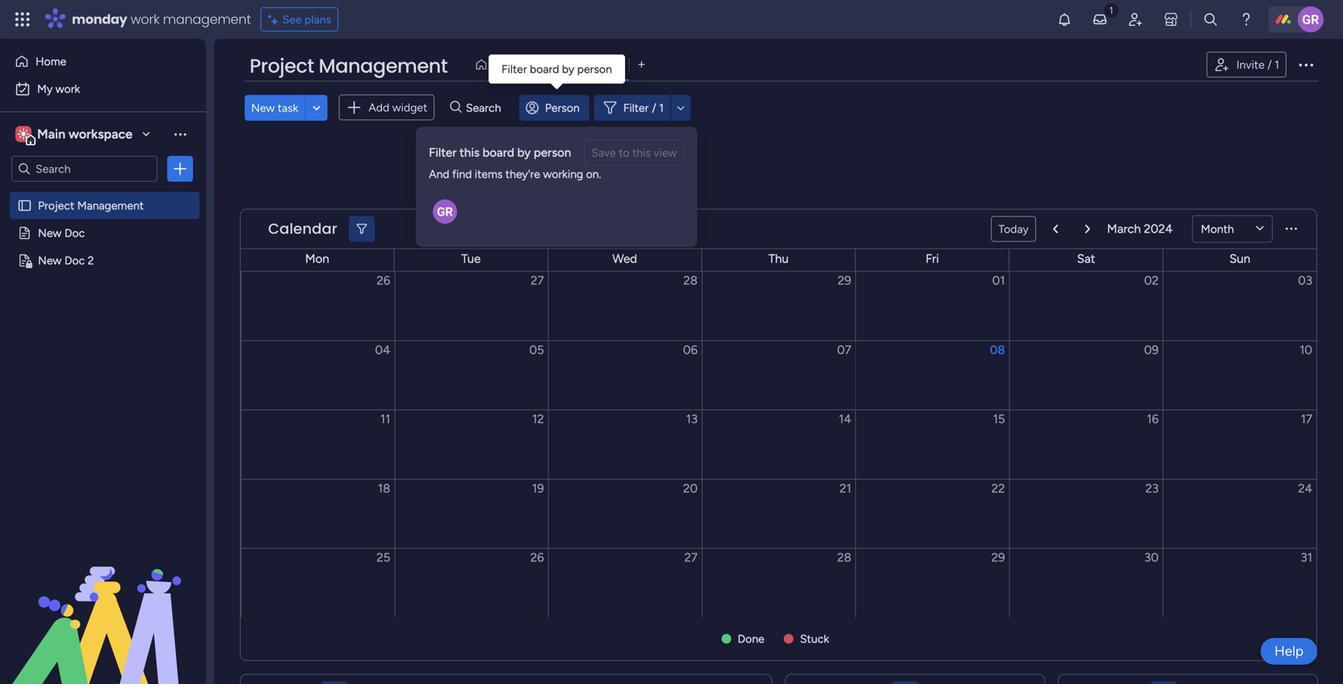 Task type: vqa. For each thing, say whether or not it's contained in the screenshot.
invite members icon
yes



Task type: describe. For each thing, give the bounding box(es) containing it.
filter board by person
[[502, 62, 612, 76]]

month
[[1201, 222, 1234, 236]]

public board image for new doc
[[17, 225, 32, 241]]

person button
[[519, 95, 589, 121]]

1 vertical spatial management
[[77, 199, 144, 212]]

list arrow image
[[1085, 224, 1090, 234]]

done
[[738, 632, 764, 646]]

doc for new doc 2
[[64, 254, 85, 267]]

workspace
[[69, 126, 132, 142]]

1 vertical spatial project
[[38, 199, 74, 212]]

1 image
[[1104, 1, 1119, 19]]

2 workspace image from the left
[[18, 125, 29, 143]]

filter for filter / 1
[[623, 101, 649, 114]]

workspace options image
[[172, 126, 188, 142]]

greg robinson image
[[1298, 6, 1324, 32]]

management
[[163, 10, 251, 28]]

my work link
[[10, 76, 196, 102]]

new task
[[251, 101, 298, 114]]

workspace selection element
[[15, 124, 135, 145]]

list box containing project management
[[0, 189, 206, 492]]

help
[[1275, 643, 1304, 659]]

1 vertical spatial person
[[534, 145, 571, 160]]

1 for filter / 1
[[659, 101, 664, 114]]

add widget
[[369, 101, 427, 114]]

update feed image
[[1092, 11, 1108, 27]]

today
[[998, 222, 1029, 236]]

task
[[278, 101, 298, 114]]

new for new task
[[251, 101, 275, 114]]

invite / 1
[[1236, 58, 1279, 71]]

Project Management field
[[246, 52, 452, 80]]

they're
[[505, 167, 540, 181]]

v2 search image
[[450, 99, 462, 117]]

calendar for 'calendar' button
[[571, 58, 617, 71]]

project management inside field
[[250, 52, 448, 80]]

0 vertical spatial options image
[[1296, 55, 1316, 74]]

my work
[[37, 82, 80, 96]]

fri
[[926, 252, 939, 266]]

calendar button
[[559, 52, 629, 78]]

add view image
[[638, 59, 645, 70]]

lottie animation image
[[0, 521, 206, 684]]

and
[[429, 167, 449, 181]]

new doc
[[38, 226, 85, 240]]

invite
[[1236, 58, 1265, 71]]

2
[[88, 254, 94, 267]]

0 vertical spatial by
[[562, 62, 574, 76]]

home option
[[10, 48, 196, 74]]

stuck
[[800, 632, 829, 646]]

project inside project management field
[[250, 52, 314, 80]]

main table button
[[469, 52, 559, 78]]

filter / 1
[[623, 101, 664, 114]]

filter for filter board by person
[[502, 62, 527, 76]]

monday marketplace image
[[1163, 11, 1179, 27]]

calendar for calendar field
[[268, 218, 337, 239]]

private board image
[[17, 253, 32, 268]]

sun
[[1229, 252, 1250, 266]]

management inside field
[[319, 52, 448, 80]]

main for main table
[[494, 58, 518, 71]]



Task type: locate. For each thing, give the bounding box(es) containing it.
this
[[460, 145, 480, 160]]

2 horizontal spatial filter
[[623, 101, 649, 114]]

0 vertical spatial /
[[1267, 58, 1272, 71]]

option
[[0, 191, 206, 194]]

1 vertical spatial project management
[[38, 199, 144, 212]]

project management up add
[[250, 52, 448, 80]]

person left add view icon
[[577, 62, 612, 76]]

main left table
[[494, 58, 518, 71]]

by
[[562, 62, 574, 76], [517, 145, 531, 160]]

0 horizontal spatial calendar
[[268, 218, 337, 239]]

new for new doc 2
[[38, 254, 62, 267]]

1 vertical spatial doc
[[64, 254, 85, 267]]

management up add widget popup button
[[319, 52, 448, 80]]

0 horizontal spatial options image
[[172, 161, 188, 177]]

Search in workspace field
[[34, 160, 135, 178]]

Search field
[[462, 96, 510, 119]]

by right table
[[562, 62, 574, 76]]

1 horizontal spatial main
[[494, 58, 518, 71]]

calendar inside field
[[268, 218, 337, 239]]

see plans button
[[261, 7, 339, 31]]

list arrow image
[[1053, 224, 1058, 234]]

0 horizontal spatial project management
[[38, 199, 144, 212]]

1 horizontal spatial person
[[577, 62, 612, 76]]

wed
[[612, 252, 637, 266]]

new
[[251, 101, 275, 114], [38, 226, 62, 240], [38, 254, 62, 267]]

new right private board icon
[[38, 254, 62, 267]]

main workspace
[[37, 126, 132, 142]]

doc up new doc 2
[[64, 226, 85, 240]]

1 vertical spatial main
[[37, 126, 65, 142]]

2 vertical spatial filter
[[429, 145, 457, 160]]

1 vertical spatial new
[[38, 226, 62, 240]]

calendar up mon
[[268, 218, 337, 239]]

0 horizontal spatial board
[[483, 145, 514, 160]]

1 horizontal spatial 1
[[1275, 58, 1279, 71]]

new task button
[[245, 95, 305, 121]]

add widget button
[[339, 94, 435, 120]]

management
[[319, 52, 448, 80], [77, 199, 144, 212]]

/ for filter
[[652, 101, 656, 114]]

1 vertical spatial by
[[517, 145, 531, 160]]

0 vertical spatial board
[[530, 62, 559, 76]]

0 vertical spatial 1
[[1275, 58, 1279, 71]]

invite members image
[[1127, 11, 1144, 27]]

work for my
[[55, 82, 80, 96]]

more dots image
[[1286, 223, 1297, 235]]

0 vertical spatial public board image
[[17, 198, 32, 213]]

filter up search field
[[502, 62, 527, 76]]

1 horizontal spatial filter
[[502, 62, 527, 76]]

/ inside button
[[1267, 58, 1272, 71]]

search everything image
[[1203, 11, 1219, 27]]

0 horizontal spatial work
[[55, 82, 80, 96]]

board
[[530, 62, 559, 76], [483, 145, 514, 160]]

person up working
[[534, 145, 571, 160]]

march 2024
[[1107, 221, 1173, 236]]

0 vertical spatial doc
[[64, 226, 85, 240]]

calendar
[[571, 58, 617, 71], [268, 218, 337, 239]]

0 horizontal spatial filter
[[429, 145, 457, 160]]

items
[[475, 167, 503, 181]]

public board image for project management
[[17, 198, 32, 213]]

1 doc from the top
[[64, 226, 85, 240]]

filter down add view icon
[[623, 101, 649, 114]]

1 vertical spatial filter
[[623, 101, 649, 114]]

work right my
[[55, 82, 80, 96]]

doc for new doc
[[64, 226, 85, 240]]

0 vertical spatial new
[[251, 101, 275, 114]]

work right monday
[[130, 10, 160, 28]]

1 horizontal spatial by
[[562, 62, 574, 76]]

/
[[1267, 58, 1272, 71], [652, 101, 656, 114]]

0 vertical spatial main
[[494, 58, 518, 71]]

1 inside button
[[1275, 58, 1279, 71]]

2 public board image from the top
[[17, 225, 32, 241]]

project management
[[250, 52, 448, 80], [38, 199, 144, 212]]

new for new doc
[[38, 226, 62, 240]]

/ for invite
[[1267, 58, 1272, 71]]

2 vertical spatial new
[[38, 254, 62, 267]]

angle down image
[[313, 102, 320, 114]]

work for monday
[[130, 10, 160, 28]]

0 vertical spatial management
[[319, 52, 448, 80]]

work inside my work option
[[55, 82, 80, 96]]

board up person popup button
[[530, 62, 559, 76]]

my work option
[[10, 76, 196, 102]]

1 horizontal spatial management
[[319, 52, 448, 80]]

1 left arrow down icon
[[659, 101, 664, 114]]

monday work management
[[72, 10, 251, 28]]

1 vertical spatial options image
[[172, 161, 188, 177]]

and find items they're working on.
[[429, 167, 601, 181]]

by up they're
[[517, 145, 531, 160]]

mon
[[305, 252, 329, 266]]

doc left the 2
[[64, 254, 85, 267]]

workspace image
[[15, 125, 31, 143], [18, 125, 29, 143]]

project up "task"
[[250, 52, 314, 80]]

invite / 1 button
[[1207, 52, 1287, 78]]

2 doc from the top
[[64, 254, 85, 267]]

on.
[[586, 167, 601, 181]]

calendar inside button
[[571, 58, 617, 71]]

0 vertical spatial calendar
[[571, 58, 617, 71]]

project
[[250, 52, 314, 80], [38, 199, 74, 212]]

thu
[[768, 252, 789, 266]]

options image
[[1296, 55, 1316, 74], [172, 161, 188, 177]]

today button
[[991, 216, 1036, 242]]

0 horizontal spatial management
[[77, 199, 144, 212]]

1 vertical spatial work
[[55, 82, 80, 96]]

main inside button
[[494, 58, 518, 71]]

working
[[543, 167, 583, 181]]

see
[[282, 13, 302, 26]]

0 vertical spatial work
[[130, 10, 160, 28]]

management down search in workspace field
[[77, 199, 144, 212]]

1 horizontal spatial work
[[130, 10, 160, 28]]

1 vertical spatial public board image
[[17, 225, 32, 241]]

1 workspace image from the left
[[15, 125, 31, 143]]

filter
[[502, 62, 527, 76], [623, 101, 649, 114], [429, 145, 457, 160]]

1 public board image from the top
[[17, 198, 32, 213]]

public board image
[[17, 198, 32, 213], [17, 225, 32, 241]]

2024
[[1144, 221, 1173, 236]]

/ left arrow down icon
[[652, 101, 656, 114]]

select product image
[[15, 11, 31, 27]]

filter this board by person
[[429, 145, 571, 160]]

1 horizontal spatial project management
[[250, 52, 448, 80]]

board up items
[[483, 145, 514, 160]]

1 horizontal spatial calendar
[[571, 58, 617, 71]]

sat
[[1077, 252, 1095, 266]]

plans
[[305, 13, 331, 26]]

1 vertical spatial calendar
[[268, 218, 337, 239]]

1 horizontal spatial project
[[250, 52, 314, 80]]

my
[[37, 82, 53, 96]]

1
[[1275, 58, 1279, 71], [659, 101, 664, 114]]

options image down greg robinson icon
[[1296, 55, 1316, 74]]

table
[[521, 58, 547, 71]]

1 horizontal spatial /
[[1267, 58, 1272, 71]]

0 horizontal spatial project
[[38, 199, 74, 212]]

0 horizontal spatial main
[[37, 126, 65, 142]]

0 horizontal spatial person
[[534, 145, 571, 160]]

new left "task"
[[251, 101, 275, 114]]

see plans
[[282, 13, 331, 26]]

Calendar field
[[264, 218, 341, 239]]

/ right invite at the top of page
[[1267, 58, 1272, 71]]

1 vertical spatial board
[[483, 145, 514, 160]]

person
[[545, 101, 580, 114]]

0 vertical spatial person
[[577, 62, 612, 76]]

notifications image
[[1056, 11, 1073, 27]]

0 horizontal spatial 1
[[659, 101, 664, 114]]

1 vertical spatial /
[[652, 101, 656, 114]]

widget
[[392, 101, 427, 114]]

new inside button
[[251, 101, 275, 114]]

main for main workspace
[[37, 126, 65, 142]]

main down my
[[37, 126, 65, 142]]

1 for invite / 1
[[1275, 58, 1279, 71]]

0 vertical spatial project
[[250, 52, 314, 80]]

home
[[36, 55, 66, 68]]

filter for filter this board by person
[[429, 145, 457, 160]]

list box
[[0, 189, 206, 492]]

0 vertical spatial project management
[[250, 52, 448, 80]]

options image down the "workspace options" icon
[[172, 161, 188, 177]]

doc
[[64, 226, 85, 240], [64, 254, 85, 267]]

add
[[369, 101, 389, 114]]

main inside workspace selection element
[[37, 126, 65, 142]]

0 vertical spatial filter
[[502, 62, 527, 76]]

help button
[[1261, 638, 1317, 665]]

march
[[1107, 221, 1141, 236]]

home link
[[10, 48, 196, 74]]

0 horizontal spatial by
[[517, 145, 531, 160]]

project management down search in workspace field
[[38, 199, 144, 212]]

monday
[[72, 10, 127, 28]]

1 horizontal spatial board
[[530, 62, 559, 76]]

1 right invite at the top of page
[[1275, 58, 1279, 71]]

find
[[452, 167, 472, 181]]

main workspace button
[[11, 120, 157, 148]]

1 horizontal spatial options image
[[1296, 55, 1316, 74]]

0 horizontal spatial /
[[652, 101, 656, 114]]

help image
[[1238, 11, 1254, 27]]

main table
[[494, 58, 547, 71]]

1 vertical spatial 1
[[659, 101, 664, 114]]

person
[[577, 62, 612, 76], [534, 145, 571, 160]]

project up new doc
[[38, 199, 74, 212]]

arrow down image
[[671, 98, 690, 117]]

calendar left add view icon
[[571, 58, 617, 71]]

new doc 2
[[38, 254, 94, 267]]

main
[[494, 58, 518, 71], [37, 126, 65, 142]]

new up new doc 2
[[38, 226, 62, 240]]

lottie animation element
[[0, 521, 206, 684]]

work
[[130, 10, 160, 28], [55, 82, 80, 96]]

tue
[[461, 252, 481, 266]]

filter up and
[[429, 145, 457, 160]]



